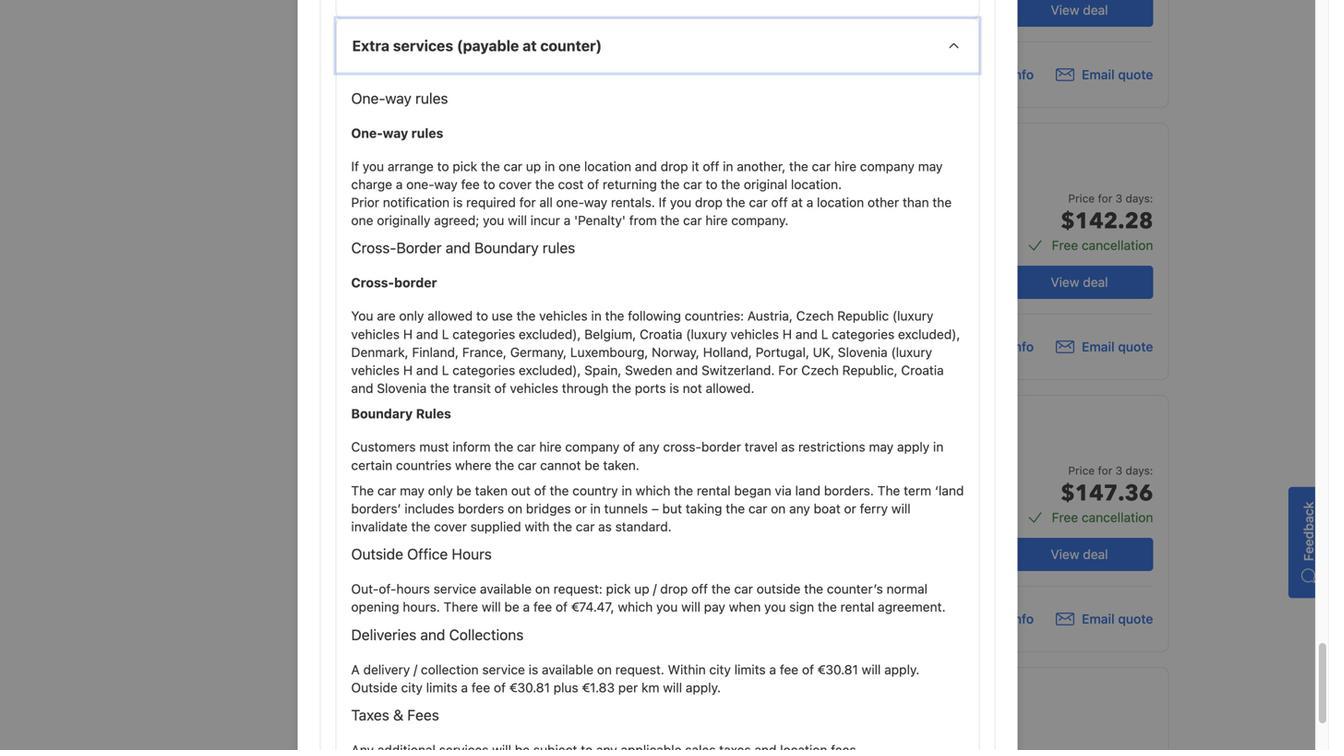 Task type: describe. For each thing, give the bounding box(es) containing it.
0 vertical spatial off
[[703, 159, 720, 174]]

the right inform on the left bottom of page
[[494, 440, 514, 455]]

1 up the ferry
[[858, 479, 864, 494]]

1 left other
[[858, 206, 864, 222]]

notification
[[383, 195, 450, 210]]

denmark,
[[351, 345, 409, 360]]

of inside "the car may only be taken out of the country in which the rental began via land borders. the term 'land borders' includes borders on bridges or in tunnels – but taking the car on any boat or ferry will invalidate the cover supplied with the car as standard."
[[535, 483, 547, 499]]

1 info from the top
[[1011, 67, 1034, 82]]

way up notification at top left
[[435, 177, 458, 192]]

the up "but"
[[674, 483, 694, 499]]

you are only allowed to use the vehicles in the following countries: austria, czech republic (luxury vehicles h and l categories excluded), belgium, croatia (luxury vehicles h and l categories excluded), denmark, finland, france, germany, luxembourg, norway, holland, portugal, uk, slovenia (luxury vehicles h and l categories excluded), spain, sweden and switzerland. for czech republic, croatia and slovenia the transit of vehicles through the ports is not allowed.
[[351, 309, 961, 396]]

with
[[525, 520, 550, 535]]

important info button for $142.28
[[922, 338, 1034, 357]]

km
[[642, 681, 660, 696]]

the up the all
[[536, 177, 555, 192]]

allowed
[[428, 309, 473, 324]]

land
[[796, 483, 821, 499]]

restrictions
[[799, 440, 866, 455]]

way down services
[[386, 89, 412, 107]]

supplied
[[471, 520, 521, 535]]

hours
[[452, 546, 492, 563]]

fee down collection
[[472, 681, 491, 696]]

2 vertical spatial rules
[[543, 239, 576, 257]]

and down denmark,
[[351, 381, 374, 396]]

you right 'rentals.'
[[670, 195, 692, 210]]

and down "hours."
[[421, 626, 446, 644]]

will left pay
[[682, 600, 701, 615]]

0 vertical spatial rules
[[416, 89, 448, 107]]

boundary rules
[[351, 407, 452, 422]]

customers must inform the car hire company of any cross-border travel as restrictions may apply in certain countries where the car cannot be taken.
[[351, 440, 944, 473]]

5 seats for $142.28
[[695, 181, 739, 196]]

via
[[775, 483, 792, 499]]

and up finland,
[[416, 327, 439, 342]]

1 or from the left
[[575, 501, 587, 517]]

0 horizontal spatial apply.
[[686, 681, 721, 696]]

office
[[407, 546, 448, 563]]

/ inside out-of-hours service available on request: pick up / drop off the car outside the counter's normal opening hours. there will be a fee of €74.47, which you will pay when you sign the rental agreement.
[[653, 582, 657, 597]]

€1.83
[[582, 681, 615, 696]]

way up arrange
[[383, 125, 408, 141]]

1 horizontal spatial hire
[[706, 213, 728, 228]]

0 vertical spatial one-
[[407, 177, 435, 192]]

will inside "the car may only be taken out of the country in which the rental began via land borders. the term 'land borders' includes borders on bridges or in tunnels – but taking the car on any boat or ferry will invalidate the cover supplied with the car as standard."
[[892, 501, 911, 517]]

1 up taking
[[695, 479, 701, 494]]

the up location.
[[790, 159, 809, 174]]

3 for $147.36
[[1116, 465, 1123, 477]]

1 email quote button from the top
[[1057, 66, 1154, 84]]

0 vertical spatial location
[[585, 159, 632, 174]]

company.
[[732, 213, 789, 228]]

vehicles down germany,
[[510, 381, 559, 396]]

taxes & fees
[[351, 707, 439, 725]]

when
[[729, 600, 761, 615]]

another,
[[737, 159, 786, 174]]

the down "includes"
[[411, 520, 431, 535]]

and down agreed;
[[446, 239, 471, 257]]

vehicles down denmark,
[[351, 363, 400, 378]]

l down finland,
[[442, 363, 449, 378]]

vehicles up denmark,
[[351, 327, 400, 342]]

email quote button for $147.36
[[1057, 610, 1154, 629]]

(payable
[[457, 37, 519, 54]]

1 vertical spatial czech
[[802, 363, 839, 378]]

the up required
[[481, 159, 500, 174]]

price for 3 days: $147.36
[[1061, 465, 1154, 509]]

1 vertical spatial rules
[[412, 125, 444, 141]]

a down arrange
[[396, 177, 403, 192]]

0 vertical spatial czech
[[797, 309, 834, 324]]

germany,
[[511, 345, 567, 360]]

austria,
[[748, 309, 793, 324]]

be inside customers must inform the car hire company of any cross-border travel as restrictions may apply in certain countries where the car cannot be taken.
[[585, 458, 600, 473]]

1 view deal button from the top
[[1006, 0, 1154, 27]]

l up 'uk,'
[[822, 327, 829, 342]]

fee down sign
[[780, 662, 799, 678]]

the up sign
[[805, 582, 824, 597]]

the down bridges
[[553, 520, 573, 535]]

through
[[562, 381, 609, 396]]

returning
[[603, 177, 657, 192]]

large for $142.28
[[705, 206, 738, 222]]

1 email quote from the top
[[1082, 67, 1154, 82]]

services
[[393, 37, 454, 54]]

the right 'than' at the right of the page
[[933, 195, 952, 210]]

fees
[[408, 707, 439, 725]]

categories down france,
[[453, 363, 516, 378]]

manual
[[858, 181, 901, 196]]

of down sign
[[802, 662, 815, 678]]

compact
[[673, 139, 753, 164]]

you
[[351, 309, 374, 324]]

0 vertical spatial (luxury
[[893, 309, 934, 324]]

country
[[573, 483, 619, 499]]

vehicles up supplied by avis image
[[540, 309, 588, 324]]

1 deal from the top
[[1084, 2, 1109, 18]]

you up 'charge'
[[363, 159, 384, 174]]

up inside out-of-hours service available on request: pick up / drop off the car outside the counter's normal opening hours. there will be a fee of €74.47, which you will pay when you sign the rental agreement.
[[635, 582, 650, 597]]

the up "taken"
[[495, 458, 515, 473]]

quote for $147.36
[[1119, 612, 1154, 627]]

fee inside if you arrange to pick the car up in one location and drop it off in another, the car hire company may charge a one-way fee to cover the cost of returning the car to the original location. prior notification is required for all one-way rentals. if you drop the car off at a location other than the one originally agreed; you will incur a 'penalty' from the car hire company.
[[461, 177, 480, 192]]

to up required
[[484, 177, 496, 192]]

1 vertical spatial (luxury
[[686, 327, 728, 342]]

a right incur
[[564, 213, 571, 228]]

of inside if you arrange to pick the car up in one location and drop it off in another, the car hire company may charge a one-way fee to cover the cost of returning the car to the original location. prior notification is required for all one-way rentals. if you drop the car off at a location other than the one originally agreed; you will incur a 'penalty' from the car hire company.
[[588, 177, 600, 192]]

normal
[[887, 582, 928, 597]]

you down required
[[483, 213, 505, 228]]

1 horizontal spatial croatia
[[902, 363, 945, 378]]

for inside if you arrange to pick the car up in one location and drop it off in another, the car hire company may charge a one-way fee to cover the cost of returning the car to the original location. prior notification is required for all one-way rentals. if you drop the car off at a location other than the one originally agreed; you will incur a 'penalty' from the car hire company.
[[520, 195, 536, 210]]

sweden
[[625, 363, 673, 378]]

for
[[779, 363, 798, 378]]

important for $142.28
[[948, 339, 1008, 355]]

view deal for $142.28
[[1051, 275, 1109, 290]]

the up company.
[[727, 195, 746, 210]]

and up 'uk,'
[[796, 327, 818, 342]]

borders'
[[351, 501, 401, 517]]

service inside out-of-hours service available on request: pick up / drop off the car outside the counter's normal opening hours. there will be a fee of €74.47, which you will pay when you sign the rental agreement.
[[434, 582, 477, 597]]

certain
[[351, 458, 393, 473]]

seats for $142.28
[[707, 181, 739, 196]]

0 vertical spatial croatia
[[640, 327, 683, 342]]

the up bridges
[[550, 483, 569, 499]]

it
[[692, 159, 700, 174]]

and down finland,
[[416, 363, 439, 378]]

norway,
[[652, 345, 700, 360]]

use
[[492, 309, 513, 324]]

of inside you are only allowed to use the vehicles in the following countries: austria, czech republic (luxury vehicles h and l categories excluded), belgium, croatia (luxury vehicles h and l categories excluded), denmark, finland, france, germany, luxembourg, norway, holland, portugal, uk, slovenia (luxury vehicles h and l categories excluded), spain, sweden and switzerland. for czech republic, croatia and slovenia the transit of vehicles through the ports is not allowed.
[[495, 381, 507, 396]]

h down finland,
[[403, 363, 413, 378]]

counter)
[[541, 37, 602, 54]]

than
[[903, 195, 930, 210]]

standard.
[[616, 520, 672, 535]]

republic
[[838, 309, 889, 324]]

in right "it"
[[723, 159, 734, 174]]

outside office hours
[[351, 546, 492, 563]]

0 horizontal spatial border
[[394, 275, 437, 291]]

opening
[[351, 600, 400, 615]]

hours
[[397, 582, 430, 597]]

email quote button for $142.28
[[1057, 338, 1154, 357]]

apply
[[898, 440, 930, 455]]

to right arrange
[[437, 159, 449, 174]]

if you arrange to pick the car up in one location and drop it off in another, the car hire company may charge a one-way fee to cover the cost of returning the car to the original location. prior notification is required for all one-way rentals. if you drop the car off at a location other than the one originally agreed; you will incur a 'penalty' from the car hire company.
[[351, 159, 952, 228]]

other
[[868, 195, 900, 210]]

prior
[[351, 195, 380, 210]]

a inside out-of-hours service available on request: pick up / drop off the car outside the counter's normal opening hours. there will be a fee of €74.47, which you will pay when you sign the rental agreement.
[[523, 600, 530, 615]]

switzerland.
[[702, 363, 775, 378]]

5 for $142.28
[[695, 181, 703, 196]]

info for $147.36
[[1011, 612, 1034, 627]]

0 horizontal spatial city
[[401, 681, 423, 696]]

$147.36
[[1061, 479, 1154, 509]]

1 horizontal spatial if
[[659, 195, 667, 210]]

holland,
[[703, 345, 753, 360]]

you left pay
[[657, 600, 678, 615]]

pick inside if you arrange to pick the car up in one location and drop it off in another, the car hire company may charge a one-way fee to cover the cost of returning the car to the original location. prior notification is required for all one-way rentals. if you drop the car off at a location other than the one originally agreed; you will incur a 'penalty' from the car hire company.
[[453, 159, 478, 174]]

boat
[[814, 501, 841, 517]]

allowed.
[[706, 381, 755, 396]]

inform
[[453, 440, 491, 455]]

0 horizontal spatial if
[[351, 159, 359, 174]]

in up tunnels
[[622, 483, 632, 499]]

charge
[[351, 177, 393, 192]]

of-
[[379, 582, 397, 597]]

pick inside out-of-hours service available on request: pick up / drop off the car outside the counter's normal opening hours. there will be a fee of €74.47, which you will pay when you sign the rental agreement.
[[606, 582, 631, 597]]

1 view deal from the top
[[1051, 2, 1109, 18]]

cross-border and boundary rules
[[351, 239, 576, 257]]

the up rules
[[430, 381, 450, 396]]

portugal,
[[756, 345, 810, 360]]

of inside out-of-hours service available on request: pick up / drop off the car outside the counter's normal opening hours. there will be a fee of €74.47, which you will pay when you sign the rental agreement.
[[556, 600, 568, 615]]

deal for $142.28
[[1084, 275, 1109, 290]]

view for $142.28
[[1051, 275, 1080, 290]]

free cancellation for $142.28
[[1053, 238, 1154, 253]]

any inside customers must inform the car hire company of any cross-border travel as restrictions may apply in certain countries where the car cannot be taken.
[[639, 440, 660, 455]]

available inside out-of-hours service available on request: pick up / drop off the car outside the counter's normal opening hours. there will be a fee of €74.47, which you will pay when you sign the rental agreement.
[[480, 582, 532, 597]]

bag left ''land'
[[903, 479, 926, 494]]

the left original
[[722, 177, 741, 192]]

border inside customers must inform the car hire company of any cross-border travel as restrictions may apply in certain countries where the car cannot be taken.
[[702, 440, 742, 455]]

automatic
[[858, 453, 919, 468]]

0 vertical spatial slovenia
[[838, 345, 888, 360]]

1 horizontal spatial apply.
[[885, 662, 920, 678]]

l down allowed
[[442, 327, 449, 342]]

per
[[619, 681, 638, 696]]

of inside customers must inform the car hire company of any cross-border travel as restrictions may apply in certain countries where the car cannot be taken.
[[624, 440, 636, 455]]

1 horizontal spatial one-
[[557, 195, 585, 210]]

h up finland,
[[403, 327, 413, 342]]

€74.47,
[[572, 600, 615, 615]]

out-
[[351, 582, 379, 597]]

request.
[[616, 662, 665, 678]]

drop inside out-of-hours service available on request: pick up / drop off the car outside the counter's normal opening hours. there will be a fee of €74.47, which you will pay when you sign the rental agreement.
[[661, 582, 688, 597]]

plus
[[554, 681, 579, 696]]

'land
[[936, 483, 965, 499]]

email for $142.28
[[1082, 339, 1115, 355]]

1 vertical spatial one
[[351, 213, 374, 228]]

a up intermediate
[[770, 662, 777, 678]]

sign
[[790, 600, 815, 615]]

will up collections at left bottom
[[482, 600, 501, 615]]

price for 3 days: $142.28
[[1061, 192, 1154, 237]]

1 vertical spatial off
[[772, 195, 788, 210]]

small for $147.36
[[868, 479, 900, 494]]

which inside out-of-hours service available on request: pick up / drop off the car outside the counter's normal opening hours. there will be a fee of €74.47, which you will pay when you sign the rental agreement.
[[618, 600, 653, 615]]

1 vertical spatial limits
[[426, 681, 458, 696]]

will right "km"
[[663, 681, 683, 696]]

collection
[[421, 662, 479, 678]]

cross-
[[664, 440, 702, 455]]

must
[[420, 440, 449, 455]]

outside inside a delivery / collection service is available on request. within city limits a fee of €30.81 will apply. outside city limits a fee of €30.81 plus €1.83 per km will apply.
[[351, 681, 398, 696]]

ports
[[635, 381, 666, 396]]

0 vertical spatial €30.81
[[818, 662, 859, 678]]

out
[[512, 483, 531, 499]]

free cancellation for $147.36
[[1053, 510, 1154, 526]]

1 vertical spatial drop
[[695, 195, 723, 210]]

the up belgium,
[[605, 309, 625, 324]]

product card group containing $147.36
[[495, 395, 1170, 653]]

as inside "the car may only be taken out of the country in which the rental began via land borders. the term 'land borders' includes borders on bridges or in tunnels – but taking the car on any boat or ferry will invalidate the cover supplied with the car as standard."
[[599, 520, 612, 535]]

view deal for $147.36
[[1051, 547, 1109, 562]]

1 one- from the top
[[351, 89, 386, 107]]

to down compact
[[706, 177, 718, 192]]

at inside dropdown button
[[523, 37, 537, 54]]

1 important info button from the top
[[922, 66, 1034, 84]]

h up portugal,
[[783, 327, 792, 342]]

borders.
[[825, 483, 875, 499]]

in up the all
[[545, 159, 555, 174]]

only inside "the car may only be taken out of the country in which the rental began via land borders. the term 'land borders' includes borders on bridges or in tunnels – but taking the car on any boat or ferry will invalidate the cover supplied with the car as standard."
[[428, 483, 453, 499]]

the down "spain,"
[[612, 381, 632, 396]]

a down collection
[[461, 681, 468, 696]]

but
[[663, 501, 683, 517]]

categories up france,
[[453, 327, 516, 342]]

categories down the 'republic'
[[832, 327, 895, 342]]

the right "from"
[[661, 213, 680, 228]]

2 vertical spatial (luxury
[[892, 345, 933, 360]]

outside
[[757, 582, 801, 597]]

are
[[377, 309, 396, 324]]

1 quote from the top
[[1119, 67, 1154, 82]]

and up not
[[676, 363, 698, 378]]

1 horizontal spatial boundary
[[475, 239, 539, 257]]

cover inside if you arrange to pick the car up in one location and drop it off in another, the car hire company may charge a one-way fee to cover the cost of returning the car to the original location. prior notification is required for all one-way rentals. if you drop the car off at a location other than the one originally agreed; you will incur a 'penalty' from the car hire company.
[[499, 177, 532, 192]]

the right sign
[[818, 600, 837, 615]]

important info button for $147.36
[[922, 610, 1034, 629]]

2 one- from the top
[[351, 125, 383, 141]]



Task type: vqa. For each thing, say whether or not it's contained in the screenshot.
5 for $142.28
yes



Task type: locate. For each thing, give the bounding box(es) containing it.
1 vertical spatial hire
[[706, 213, 728, 228]]

finland,
[[412, 345, 459, 360]]

free for $147.36
[[1053, 510, 1079, 526]]

product card group containing intermediate
[[495, 668, 1170, 751]]

be
[[585, 458, 600, 473], [457, 483, 472, 499], [505, 600, 520, 615]]

fee inside out-of-hours service available on request: pick up / drop off the car outside the counter's normal opening hours. there will be a fee of €74.47, which you will pay when you sign the rental agreement.
[[534, 600, 552, 615]]

which inside "the car may only be taken out of the country in which the rental began via land borders. the term 'land borders' includes borders on bridges or in tunnels – but taking the car on any boat or ferry will invalidate the cover supplied with the car as standard."
[[636, 483, 671, 499]]

1 vertical spatial price
[[1069, 465, 1096, 477]]

of up taken.
[[624, 440, 636, 455]]

may inside customers must inform the car hire company of any cross-border travel as restrictions may apply in certain countries where the car cannot be taken.
[[869, 440, 894, 455]]

cover up required
[[499, 177, 532, 192]]

counter's
[[827, 582, 884, 597]]

1 1 small bag from the top
[[858, 206, 926, 222]]

car inside out-of-hours service available on request: pick up / drop off the car outside the counter's normal opening hours. there will be a fee of €74.47, which you will pay when you sign the rental agreement.
[[735, 582, 754, 597]]

rules down services
[[416, 89, 448, 107]]

if
[[351, 159, 359, 174], [659, 195, 667, 210]]

&
[[393, 707, 404, 725]]

bag right other
[[903, 206, 926, 222]]

for inside price for 3 days: $147.36
[[1099, 465, 1113, 477]]

0 vertical spatial which
[[636, 483, 671, 499]]

1 3 from the top
[[1116, 192, 1123, 205]]

0 horizontal spatial service
[[434, 582, 477, 597]]

croatia
[[640, 327, 683, 342], [902, 363, 945, 378]]

deliveries
[[351, 626, 417, 644]]

rental up taking
[[697, 483, 731, 499]]

1 small bag for $147.36
[[858, 479, 926, 494]]

0 horizontal spatial location
[[585, 159, 632, 174]]

1 5 seats from the top
[[695, 181, 739, 196]]

the down began
[[726, 501, 745, 517]]

there
[[444, 600, 479, 615]]

1 vertical spatial email
[[1082, 339, 1115, 355]]

hire inside customers must inform the car hire company of any cross-border travel as restrictions may apply in certain countries where the car cannot be taken.
[[540, 440, 562, 455]]

border
[[394, 275, 437, 291], [702, 440, 742, 455]]

0 vertical spatial is
[[453, 195, 463, 210]]

one down the prior
[[351, 213, 374, 228]]

2 outside from the top
[[351, 681, 398, 696]]

1 large bag for $142.28
[[695, 206, 764, 222]]

2 or from the left
[[845, 501, 857, 517]]

h
[[403, 327, 413, 342], [783, 327, 792, 342], [403, 363, 413, 378]]

limits up intermediate
[[735, 662, 766, 678]]

view deal button for $142.28
[[1006, 266, 1154, 299]]

required
[[467, 195, 516, 210]]

2 vertical spatial important info button
[[922, 610, 1034, 629]]

of right cost
[[588, 177, 600, 192]]

a down location.
[[807, 195, 814, 210]]

small up the ferry
[[868, 479, 900, 494]]

small for $142.28
[[868, 206, 900, 222]]

free for $142.28
[[1053, 238, 1079, 253]]

the up borders'
[[351, 483, 374, 499]]

on inside a delivery / collection service is available on request. within city limits a fee of €30.81 will apply. outside city limits a fee of €30.81 plus €1.83 per km will apply.
[[597, 662, 612, 678]]

the car may only be taken out of the country in which the rental began via land borders. the term 'land borders' includes borders on bridges or in tunnels – but taking the car on any boat or ferry will invalidate the cover supplied with the car as standard.
[[351, 483, 965, 535]]

1 horizontal spatial €30.81
[[818, 662, 859, 678]]

1 horizontal spatial may
[[869, 440, 894, 455]]

slovenia up boundary rules
[[377, 381, 427, 396]]

1 cancellation from the top
[[1082, 238, 1154, 253]]

is inside a delivery / collection service is available on request. within city limits a fee of €30.81 will apply. outside city limits a fee of €30.81 plus €1.83 per km will apply.
[[529, 662, 539, 678]]

any down land on the bottom of the page
[[790, 501, 811, 517]]

in inside customers must inform the car hire company of any cross-border travel as restrictions may apply in certain countries where the car cannot be taken.
[[934, 440, 944, 455]]

in down country
[[591, 501, 601, 517]]

for left the all
[[520, 195, 536, 210]]

2 important info from the top
[[948, 339, 1034, 355]]

1 large bag
[[695, 206, 764, 222], [695, 479, 764, 494]]

0 vertical spatial up
[[526, 159, 541, 174]]

supplied by sixt image
[[512, 606, 569, 634]]

extra services (payable at counter) button
[[337, 19, 979, 72]]

2 large from the top
[[705, 479, 738, 494]]

1 outside from the top
[[351, 546, 404, 563]]

1 vertical spatial important info
[[948, 339, 1034, 355]]

2 1 small bag from the top
[[858, 479, 926, 494]]

agreement.
[[878, 600, 946, 615]]

0 vertical spatial email quote button
[[1057, 66, 1154, 84]]

1 days: from the top
[[1126, 192, 1154, 205]]

0 horizontal spatial rental
[[697, 483, 731, 499]]

1 vertical spatial 3
[[1116, 465, 1123, 477]]

0 horizontal spatial the
[[351, 483, 374, 499]]

1 vertical spatial service
[[482, 662, 525, 678]]

1 horizontal spatial the
[[878, 483, 901, 499]]

for for $142.28
[[1099, 192, 1113, 205]]

1 horizontal spatial one
[[559, 159, 581, 174]]

one-way rules down services
[[351, 89, 448, 107]]

you down outside
[[765, 600, 786, 615]]

will down agreement.
[[862, 662, 881, 678]]

0 vertical spatial one-way rules
[[351, 89, 448, 107]]

3 deal from the top
[[1084, 547, 1109, 562]]

0 vertical spatial /
[[653, 582, 657, 597]]

1 free cancellation from the top
[[1053, 238, 1154, 253]]

1 vertical spatial view deal button
[[1006, 266, 1154, 299]]

is up agreed;
[[453, 195, 463, 210]]

0 horizontal spatial €30.81
[[510, 681, 550, 696]]

republic,
[[843, 363, 898, 378]]

1 vertical spatial important info button
[[922, 338, 1034, 357]]

3 email quote from the top
[[1082, 612, 1154, 627]]

2 seats from the top
[[707, 453, 739, 468]]

city up intermediate
[[710, 662, 731, 678]]

quote for $142.28
[[1119, 339, 1154, 355]]

way up 'penalty' on the top of the page
[[585, 195, 608, 210]]

limits
[[735, 662, 766, 678], [426, 681, 458, 696]]

2 email from the top
[[1082, 339, 1115, 355]]

2 deal from the top
[[1084, 275, 1109, 290]]

is inside you are only allowed to use the vehicles in the following countries: austria, czech republic (luxury vehicles h and l categories excluded), belgium, croatia (luxury vehicles h and l categories excluded), denmark, finland, france, germany, luxembourg, norway, holland, portugal, uk, slovenia (luxury vehicles h and l categories excluded), spain, sweden and switzerland. for czech republic, croatia and slovenia the transit of vehicles through the ports is not allowed.
[[670, 381, 680, 396]]

company inside if you arrange to pick the car up in one location and drop it off in another, the car hire company may charge a one-way fee to cover the cost of returning the car to the original location. prior notification is required for all one-way rentals. if you drop the car off at a location other than the one originally agreed; you will incur a 'penalty' from the car hire company.
[[861, 159, 915, 174]]

0 vertical spatial seats
[[707, 181, 739, 196]]

product card group
[[495, 0, 1170, 108], [495, 123, 1170, 381], [495, 395, 1170, 653], [495, 668, 1170, 751]]

1 down "it"
[[695, 206, 701, 222]]

city
[[710, 662, 731, 678], [401, 681, 423, 696]]

rules up arrange
[[412, 125, 444, 141]]

0 vertical spatial cover
[[499, 177, 532, 192]]

the right the use
[[517, 309, 536, 324]]

0 vertical spatial email quote
[[1082, 67, 1154, 82]]

2 info from the top
[[1011, 339, 1034, 355]]

for for $147.36
[[1099, 465, 1113, 477]]

1 important info from the top
[[948, 67, 1034, 82]]

countries
[[396, 458, 452, 473]]

be inside out-of-hours service available on request: pick up / drop off the car outside the counter's normal opening hours. there will be a fee of €74.47, which you will pay when you sign the rental agreement.
[[505, 600, 520, 615]]

a delivery / collection service is available on request. within city limits a fee of €30.81 will apply. outside city limits a fee of €30.81 plus €1.83 per km will apply.
[[351, 662, 920, 696]]

unlimited
[[695, 505, 752, 520]]

intermediate
[[673, 683, 789, 709]]

3 inside the price for 3 days: $142.28
[[1116, 192, 1123, 205]]

up down standard.
[[635, 582, 650, 597]]

1 vertical spatial important
[[948, 339, 1008, 355]]

extra services (payable at counter) region
[[337, 0, 979, 18]]

the up the ferry
[[878, 483, 901, 499]]

2 horizontal spatial be
[[585, 458, 600, 473]]

3 quote from the top
[[1119, 612, 1154, 627]]

1 vertical spatial croatia
[[902, 363, 945, 378]]

supplied by avis image
[[512, 333, 569, 361]]

3 product card group from the top
[[495, 395, 1170, 653]]

bag down original
[[742, 206, 764, 222]]

on down out
[[508, 501, 523, 517]]

0 horizontal spatial boundary
[[351, 407, 413, 422]]

0 horizontal spatial any
[[639, 440, 660, 455]]

1 view from the top
[[1051, 2, 1080, 18]]

2 vertical spatial info
[[1011, 612, 1034, 627]]

email quote for $147.36
[[1082, 612, 1154, 627]]

small down manual
[[868, 206, 900, 222]]

2 5 seats from the top
[[695, 453, 739, 468]]

cancellation for $142.28
[[1082, 238, 1154, 253]]

2 days: from the top
[[1126, 465, 1154, 477]]

one
[[559, 159, 581, 174], [351, 213, 374, 228]]

rules down incur
[[543, 239, 576, 257]]

5 for $147.36
[[695, 453, 703, 468]]

1 price from the top
[[1069, 192, 1096, 205]]

france,
[[463, 345, 507, 360]]

2 vertical spatial hire
[[540, 440, 562, 455]]

2 product card group from the top
[[495, 123, 1170, 381]]

3 inside price for 3 days: $147.36
[[1116, 465, 1123, 477]]

1 product card group from the top
[[495, 0, 1170, 108]]

within
[[668, 662, 706, 678]]

term
[[904, 483, 932, 499]]

on down via
[[771, 501, 786, 517]]

will inside if you arrange to pick the car up in one location and drop it off in another, the car hire company may charge a one-way fee to cover the cost of returning the car to the original location. prior notification is required for all one-way rentals. if you drop the car off at a location other than the one originally agreed; you will incur a 'penalty' from the car hire company.
[[508, 213, 527, 228]]

only inside you are only allowed to use the vehicles in the following countries: austria, czech republic (luxury vehicles h and l categories excluded), belgium, croatia (luxury vehicles h and l categories excluded), denmark, finland, france, germany, luxembourg, norway, holland, portugal, uk, slovenia (luxury vehicles h and l categories excluded), spain, sweden and switzerland. for czech republic, croatia and slovenia the transit of vehicles through the ports is not allowed.
[[399, 309, 424, 324]]

croatia right republic,
[[902, 363, 945, 378]]

0 vertical spatial limits
[[735, 662, 766, 678]]

limits down collection
[[426, 681, 458, 696]]

0 vertical spatial large
[[705, 206, 738, 222]]

slovenia
[[838, 345, 888, 360], [377, 381, 427, 396]]

1 one-way rules from the top
[[351, 89, 448, 107]]

2 vertical spatial view deal
[[1051, 547, 1109, 562]]

transit
[[453, 381, 491, 396]]

3 important from the top
[[948, 612, 1008, 627]]

2 vertical spatial drop
[[661, 582, 688, 597]]

1 vertical spatial cancellation
[[1082, 510, 1154, 526]]

0 vertical spatial company
[[861, 159, 915, 174]]

important info
[[948, 67, 1034, 82], [948, 339, 1034, 355], [948, 612, 1034, 627]]

1 free from the top
[[1053, 238, 1079, 253]]

and inside if you arrange to pick the car up in one location and drop it off in another, the car hire company may charge a one-way fee to cover the cost of returning the car to the original location. prior notification is required for all one-way rentals. if you drop the car off at a location other than the one originally agreed; you will incur a 'penalty' from the car hire company.
[[635, 159, 658, 174]]

2 price from the top
[[1069, 465, 1096, 477]]

important for $147.36
[[948, 612, 1008, 627]]

5 seats left travel
[[695, 453, 739, 468]]

0 vertical spatial free cancellation
[[1053, 238, 1154, 253]]

2 view deal button from the top
[[1006, 266, 1154, 299]]

0 vertical spatial important
[[948, 67, 1008, 82]]

0 vertical spatial cross-
[[351, 239, 397, 257]]

free cancellation
[[1053, 238, 1154, 253], [1053, 510, 1154, 526]]

up inside if you arrange to pick the car up in one location and drop it off in another, the car hire company may charge a one-way fee to cover the cost of returning the car to the original location. prior notification is required for all one-way rentals. if you drop the car off at a location other than the one originally agreed; you will incur a 'penalty' from the car hire company.
[[526, 159, 541, 174]]

drop down "it"
[[695, 195, 723, 210]]

of
[[588, 177, 600, 192], [495, 381, 507, 396], [624, 440, 636, 455], [535, 483, 547, 499], [556, 600, 568, 615], [802, 662, 815, 678], [494, 681, 506, 696]]

slovenia up republic,
[[838, 345, 888, 360]]

price for $147.36
[[1069, 465, 1096, 477]]

3 email quote button from the top
[[1057, 610, 1154, 629]]

3 view deal button from the top
[[1006, 538, 1154, 572]]

1 small bag
[[858, 206, 926, 222], [858, 479, 926, 494]]

cancellation down the '$147.36'
[[1082, 510, 1154, 526]]

vehicles
[[540, 309, 588, 324], [351, 327, 400, 342], [731, 327, 780, 342], [351, 363, 400, 378], [510, 381, 559, 396]]

view deal button for $147.36
[[1006, 538, 1154, 572]]

where
[[455, 458, 492, 473]]

1 vertical spatial slovenia
[[377, 381, 427, 396]]

product card group containing view deal
[[495, 0, 1170, 108]]

1 horizontal spatial at
[[792, 195, 803, 210]]

price up the '$147.36'
[[1069, 465, 1096, 477]]

1 email from the top
[[1082, 67, 1115, 82]]

in inside you are only allowed to use the vehicles in the following countries: austria, czech republic (luxury vehicles h and l categories excluded), belgium, croatia (luxury vehicles h and l categories excluded), denmark, finland, france, germany, luxembourg, norway, holland, portugal, uk, slovenia (luxury vehicles h and l categories excluded), spain, sweden and switzerland. for czech republic, croatia and slovenia the transit of vehicles through the ports is not allowed.
[[592, 309, 602, 324]]

1 large from the top
[[705, 206, 738, 222]]

2 important info button from the top
[[922, 338, 1034, 357]]

1 5 from the top
[[695, 181, 703, 196]]

originally
[[377, 213, 431, 228]]

2 cross- from the top
[[351, 275, 394, 291]]

off right "it"
[[703, 159, 720, 174]]

arrange
[[388, 159, 434, 174]]

may inside "the car may only be taken out of the country in which the rental began via land borders. the term 'land borders' includes borders on bridges or in tunnels – but taking the car on any boat or ferry will invalidate the cover supplied with the car as standard."
[[400, 483, 425, 499]]

1 1 large bag from the top
[[695, 206, 764, 222]]

0 vertical spatial quote
[[1119, 67, 1154, 82]]

1 horizontal spatial rental
[[841, 600, 875, 615]]

fee
[[461, 177, 480, 192], [534, 600, 552, 615], [780, 662, 799, 678], [472, 681, 491, 696]]

as inside customers must inform the car hire company of any cross-border travel as restrictions may apply in certain countries where the car cannot be taken.
[[782, 440, 795, 455]]

the
[[481, 159, 500, 174], [790, 159, 809, 174], [536, 177, 555, 192], [661, 177, 680, 192], [722, 177, 741, 192], [727, 195, 746, 210], [933, 195, 952, 210], [661, 213, 680, 228], [517, 309, 536, 324], [605, 309, 625, 324], [430, 381, 450, 396], [612, 381, 632, 396], [494, 440, 514, 455], [495, 458, 515, 473], [550, 483, 569, 499], [674, 483, 694, 499], [726, 501, 745, 517], [411, 520, 431, 535], [553, 520, 573, 535], [712, 582, 731, 597], [805, 582, 824, 597], [818, 600, 837, 615]]

invalidate
[[351, 520, 408, 535]]

cover down "includes"
[[434, 520, 467, 535]]

only
[[399, 309, 424, 324], [428, 483, 453, 499]]

2 5 from the top
[[695, 453, 703, 468]]

5 seats
[[695, 181, 739, 196], [695, 453, 739, 468]]

0 horizontal spatial only
[[399, 309, 424, 324]]

1 vertical spatial 5
[[695, 453, 703, 468]]

up
[[526, 159, 541, 174], [635, 582, 650, 597]]

1 vertical spatial email quote
[[1082, 339, 1154, 355]]

request:
[[554, 582, 603, 597]]

0 horizontal spatial company
[[566, 440, 620, 455]]

supplied by key'n go by goldcar image
[[512, 61, 569, 89]]

and
[[635, 159, 658, 174], [446, 239, 471, 257], [416, 327, 439, 342], [796, 327, 818, 342], [416, 363, 439, 378], [676, 363, 698, 378], [351, 381, 374, 396], [421, 626, 446, 644]]

free cancellation down $142.28
[[1053, 238, 1154, 253]]

for
[[1099, 192, 1113, 205], [520, 195, 536, 210], [1099, 465, 1113, 477]]

the up pay
[[712, 582, 731, 597]]

0 vertical spatial hire
[[835, 159, 857, 174]]

taken.
[[603, 458, 640, 473]]

€30.81 left plus
[[510, 681, 550, 696]]

vehicles down austria,
[[731, 327, 780, 342]]

belgium,
[[585, 327, 637, 342]]

off up pay
[[692, 582, 708, 597]]

for inside the price for 3 days: $142.28
[[1099, 192, 1113, 205]]

drop left "it"
[[661, 159, 689, 174]]

3 for $142.28
[[1116, 192, 1123, 205]]

cancellation for $147.36
[[1082, 510, 1154, 526]]

2 vertical spatial email quote button
[[1057, 610, 1154, 629]]

one- down extra
[[351, 89, 386, 107]]

outside down invalidate
[[351, 546, 404, 563]]

2 quote from the top
[[1119, 339, 1154, 355]]

1 vertical spatial location
[[817, 195, 865, 210]]

2 vertical spatial be
[[505, 600, 520, 615]]

1 seats from the top
[[707, 181, 739, 196]]

began
[[735, 483, 772, 499]]

2 email quote from the top
[[1082, 339, 1154, 355]]

2 cancellation from the top
[[1082, 510, 1154, 526]]

1 vertical spatial one-
[[351, 125, 383, 141]]

cover inside "the car may only be taken out of the country in which the rental began via land borders. the term 'land borders' includes borders on bridges or in tunnels – but taking the car on any boat or ferry will invalidate the cover supplied with the car as standard."
[[434, 520, 467, 535]]

deal for $147.36
[[1084, 547, 1109, 562]]

rental inside out-of-hours service available on request: pick up / drop off the car outside the counter's normal opening hours. there will be a fee of €74.47, which you will pay when you sign the rental agreement.
[[841, 600, 875, 615]]

available inside a delivery / collection service is available on request. within city limits a fee of €30.81 will apply. outside city limits a fee of €30.81 plus €1.83 per km will apply.
[[542, 662, 594, 678]]

if up 'charge'
[[351, 159, 359, 174]]

days: for $147.36
[[1126, 465, 1154, 477]]

not
[[683, 381, 703, 396]]

0 vertical spatial 1 small bag
[[858, 206, 926, 222]]

1 vertical spatial one-way rules
[[351, 125, 444, 141]]

–
[[652, 501, 659, 517]]

0 vertical spatial outside
[[351, 546, 404, 563]]

1 horizontal spatial city
[[710, 662, 731, 678]]

2 view from the top
[[1051, 275, 1080, 290]]

at inside if you arrange to pick the car up in one location and drop it off in another, the car hire company may charge a one-way fee to cover the cost of returning the car to the original location. prior notification is required for all one-way rentals. if you drop the car off at a location other than the one originally agreed; you will incur a 'penalty' from the car hire company.
[[792, 195, 803, 210]]

important info for $142.28
[[948, 339, 1034, 355]]

3 email from the top
[[1082, 612, 1115, 627]]

2 free cancellation from the top
[[1053, 510, 1154, 526]]

taking
[[686, 501, 723, 517]]

of down collections at left bottom
[[494, 681, 506, 696]]

2 1 large bag from the top
[[695, 479, 764, 494]]

1 large bag for $147.36
[[695, 479, 764, 494]]

hire up location.
[[835, 159, 857, 174]]

deliveries and collections
[[351, 626, 524, 644]]

any inside "the car may only be taken out of the country in which the rental began via land borders. the term 'land borders' includes borders on bridges or in tunnels – but taking the car on any boat or ferry will invalidate the cover supplied with the car as standard."
[[790, 501, 811, 517]]

0 vertical spatial border
[[394, 275, 437, 291]]

1 vertical spatial if
[[659, 195, 667, 210]]

2 view deal from the top
[[1051, 275, 1109, 290]]

important info for $147.36
[[948, 612, 1034, 627]]

off inside out-of-hours service available on request: pick up / drop off the car outside the counter's normal opening hours. there will be a fee of €74.47, which you will pay when you sign the rental agreement.
[[692, 582, 708, 597]]

boundary up customers
[[351, 407, 413, 422]]

days:
[[1126, 192, 1154, 205], [1126, 465, 1154, 477]]

3 info from the top
[[1011, 612, 1034, 627]]

3 view deal from the top
[[1051, 547, 1109, 562]]

1 vertical spatial cover
[[434, 520, 467, 535]]

2 small from the top
[[868, 479, 900, 494]]

following
[[628, 309, 682, 324]]

company inside customers must inform the car hire company of any cross-border travel as restrictions may apply in certain countries where the car cannot be taken.
[[566, 440, 620, 455]]

free down $142.28
[[1053, 238, 1079, 253]]

drop down standard.
[[661, 582, 688, 597]]

(luxury down countries:
[[686, 327, 728, 342]]

or down borders.
[[845, 501, 857, 517]]

price inside price for 3 days: $147.36
[[1069, 465, 1096, 477]]

any
[[639, 440, 660, 455], [790, 501, 811, 517]]

2 important from the top
[[948, 339, 1008, 355]]

may up 'than' at the right of the page
[[919, 159, 943, 174]]

0 vertical spatial as
[[782, 440, 795, 455]]

1 vertical spatial as
[[599, 520, 612, 535]]

1 vertical spatial boundary
[[351, 407, 413, 422]]

product card group containing $142.28
[[495, 123, 1170, 381]]

1 vertical spatial email quote button
[[1057, 338, 1154, 357]]

3 important info button from the top
[[922, 610, 1034, 629]]

1 vertical spatial is
[[670, 381, 680, 396]]

countries:
[[685, 309, 744, 324]]

0 horizontal spatial slovenia
[[377, 381, 427, 396]]

on inside out-of-hours service available on request: pick up / drop off the car outside the counter's normal opening hours. there will be a fee of €74.47, which you will pay when you sign the rental agreement.
[[535, 582, 550, 597]]

may inside if you arrange to pick the car up in one location and drop it off in another, the car hire company may charge a one-way fee to cover the cost of returning the car to the original location. prior notification is required for all one-way rentals. if you drop the car off at a location other than the one originally agreed; you will incur a 'penalty' from the car hire company.
[[919, 159, 943, 174]]

1 vertical spatial free
[[1053, 510, 1079, 526]]

fee up required
[[461, 177, 480, 192]]

price for $142.28
[[1069, 192, 1096, 205]]

border
[[397, 239, 442, 257]]

taken
[[475, 483, 508, 499]]

cross- for border
[[351, 275, 394, 291]]

the right returning
[[661, 177, 680, 192]]

1 vertical spatial up
[[635, 582, 650, 597]]

location up returning
[[585, 159, 632, 174]]

0 horizontal spatial available
[[480, 582, 532, 597]]

service up there
[[434, 582, 477, 597]]

1 horizontal spatial service
[[482, 662, 525, 678]]

categories
[[453, 327, 516, 342], [832, 327, 895, 342], [453, 363, 516, 378]]

1 horizontal spatial as
[[782, 440, 795, 455]]

days: for $142.28
[[1126, 192, 1154, 205]]

2 email quote button from the top
[[1057, 338, 1154, 357]]

/
[[653, 582, 657, 597], [414, 662, 418, 678]]

3 important info from the top
[[948, 612, 1034, 627]]

days: inside the price for 3 days: $142.28
[[1126, 192, 1154, 205]]

cross- up the you
[[351, 275, 394, 291]]

2 3 from the top
[[1116, 465, 1123, 477]]

available
[[480, 582, 532, 597], [542, 662, 594, 678]]

is inside if you arrange to pick the car up in one location and drop it off in another, the car hire company may charge a one-way fee to cover the cost of returning the car to the original location. prior notification is required for all one-way rentals. if you drop the car off at a location other than the one originally agreed; you will incur a 'penalty' from the car hire company.
[[453, 195, 463, 210]]

email quote for $142.28
[[1082, 339, 1154, 355]]

5 seats for $147.36
[[695, 453, 739, 468]]

bag up the unlimited mileage
[[742, 479, 764, 494]]

quote
[[1119, 67, 1154, 82], [1119, 339, 1154, 355], [1119, 612, 1154, 627]]

/ inside a delivery / collection service is available on request. within city limits a fee of €30.81 will apply. outside city limits a fee of €30.81 plus €1.83 per km will apply.
[[414, 662, 418, 678]]

1 the from the left
[[351, 483, 374, 499]]

$142.28
[[1061, 206, 1154, 237]]

1 vertical spatial outside
[[351, 681, 398, 696]]

at up the supplied by key'n go by goldcar image
[[523, 37, 537, 54]]

1 vertical spatial deal
[[1084, 275, 1109, 290]]

cross- up cross-border
[[351, 239, 397, 257]]

2 free from the top
[[1053, 510, 1079, 526]]

1 vertical spatial seats
[[707, 453, 739, 468]]

1 horizontal spatial location
[[817, 195, 865, 210]]

agreed;
[[434, 213, 480, 228]]

0 vertical spatial only
[[399, 309, 424, 324]]

email for $147.36
[[1082, 612, 1115, 627]]

mileage
[[755, 505, 802, 520]]

location
[[585, 159, 632, 174], [817, 195, 865, 210]]

4 product card group from the top
[[495, 668, 1170, 751]]

1 important from the top
[[948, 67, 1008, 82]]

company up taken.
[[566, 440, 620, 455]]

0 vertical spatial city
[[710, 662, 731, 678]]

fee left €74.47,
[[534, 600, 552, 615]]

0 vertical spatial 3
[[1116, 192, 1123, 205]]

seats for $147.36
[[707, 453, 739, 468]]

to inside you are only allowed to use the vehicles in the following countries: austria, czech republic (luxury vehicles h and l categories excluded), belgium, croatia (luxury vehicles h and l categories excluded), denmark, finland, france, germany, luxembourg, norway, holland, portugal, uk, slovenia (luxury vehicles h and l categories excluded), spain, sweden and switzerland. for czech republic, croatia and slovenia the transit of vehicles through the ports is not allowed.
[[477, 309, 488, 324]]

1 cross- from the top
[[351, 239, 397, 257]]

be up collections at left bottom
[[505, 600, 520, 615]]

info
[[1011, 67, 1034, 82], [1011, 339, 1034, 355], [1011, 612, 1034, 627]]

cross-border
[[351, 275, 437, 291]]

1 horizontal spatial up
[[635, 582, 650, 597]]

be inside "the car may only be taken out of the country in which the rental began via land borders. the term 'land borders' includes borders on bridges or in tunnels – but taking the car on any boat or ferry will invalidate the cover supplied with the car as standard."
[[457, 483, 472, 499]]

large for $147.36
[[705, 479, 738, 494]]

1 small bag for $142.28
[[858, 206, 926, 222]]

hire
[[835, 159, 857, 174], [706, 213, 728, 228], [540, 440, 562, 455]]

1 horizontal spatial cover
[[499, 177, 532, 192]]

from
[[630, 213, 657, 228]]

(luxury up republic,
[[892, 345, 933, 360]]

0 vertical spatial rental
[[697, 483, 731, 499]]

2 the from the left
[[878, 483, 901, 499]]

service inside a delivery / collection service is available on request. within city limits a fee of €30.81 will apply. outside city limits a fee of €30.81 plus €1.83 per km will apply.
[[482, 662, 525, 678]]

1 small from the top
[[868, 206, 900, 222]]

view for $147.36
[[1051, 547, 1080, 562]]

luxembourg,
[[571, 345, 649, 360]]

2 vertical spatial view
[[1051, 547, 1080, 562]]

rental inside "the car may only be taken out of the country in which the rental began via land borders. the term 'land borders' includes borders on bridges or in tunnels – but taking the car on any boat or ferry will invalidate the cover supplied with the car as standard."
[[697, 483, 731, 499]]

be up country
[[585, 458, 600, 473]]

in up belgium,
[[592, 309, 602, 324]]

days: inside price for 3 days: $147.36
[[1126, 465, 1154, 477]]

cross-
[[351, 239, 397, 257], [351, 275, 394, 291]]

for up $142.28
[[1099, 192, 1113, 205]]

3 up $142.28
[[1116, 192, 1123, 205]]

0 vertical spatial apply.
[[885, 662, 920, 678]]

pay
[[704, 600, 726, 615]]

which right €74.47,
[[618, 600, 653, 615]]

czech down 'uk,'
[[802, 363, 839, 378]]

info for $142.28
[[1011, 339, 1034, 355]]

on up €1.83
[[597, 662, 612, 678]]

extra
[[352, 37, 390, 54]]

2 vertical spatial is
[[529, 662, 539, 678]]

2 one-way rules from the top
[[351, 125, 444, 141]]

czech
[[797, 309, 834, 324], [802, 363, 839, 378]]

2 vertical spatial email
[[1082, 612, 1115, 627]]

cross- for border
[[351, 239, 397, 257]]

1 vertical spatial only
[[428, 483, 453, 499]]

price inside the price for 3 days: $142.28
[[1069, 192, 1096, 205]]

0 vertical spatial drop
[[661, 159, 689, 174]]

3 view from the top
[[1051, 547, 1080, 562]]

seats
[[707, 181, 739, 196], [707, 453, 739, 468]]



